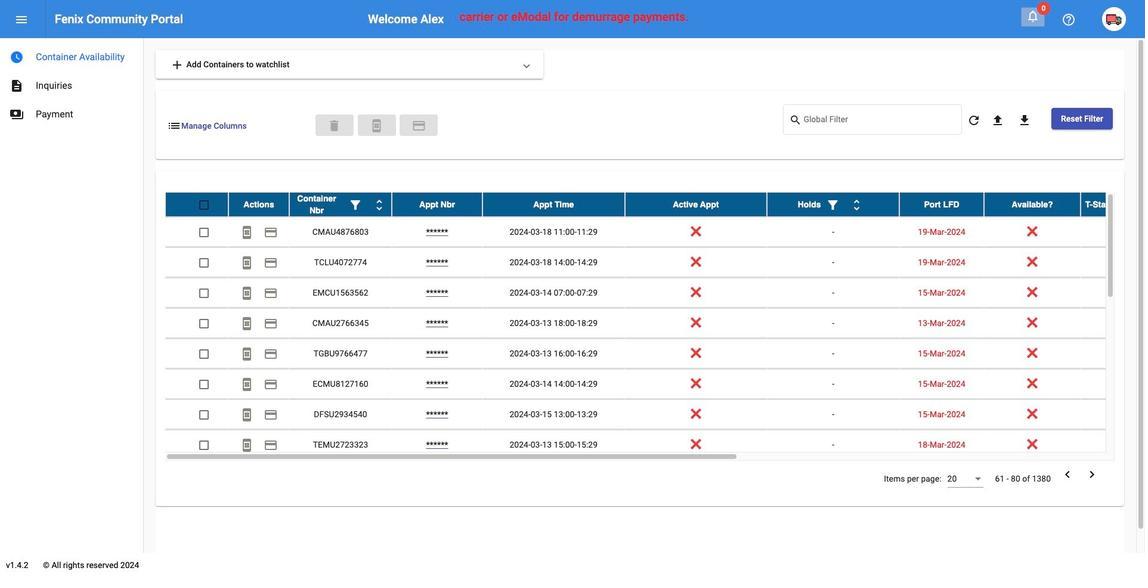 Task type: locate. For each thing, give the bounding box(es) containing it.
delete image
[[327, 119, 342, 133]]

no color image
[[14, 13, 29, 27], [1062, 13, 1076, 27], [10, 50, 24, 64], [170, 58, 184, 72], [790, 113, 804, 127], [370, 119, 384, 133], [372, 198, 387, 213], [826, 198, 840, 213], [850, 198, 864, 213], [264, 226, 278, 240], [264, 256, 278, 270], [240, 287, 254, 301], [264, 287, 278, 301], [240, 378, 254, 392], [240, 408, 254, 423], [264, 408, 278, 423], [1061, 468, 1075, 482], [1085, 468, 1100, 482]]

1 cell from the top
[[1081, 217, 1146, 247]]

9 column header from the left
[[1081, 193, 1146, 217]]

5 cell from the top
[[1081, 339, 1146, 369]]

7 row from the top
[[165, 369, 1146, 400]]

5 column header from the left
[[625, 193, 767, 217]]

1 column header from the left
[[229, 193, 289, 217]]

4 row from the top
[[165, 278, 1146, 308]]

3 row from the top
[[165, 248, 1146, 278]]

no color image
[[1026, 9, 1041, 23], [10, 79, 24, 93], [10, 107, 24, 122], [967, 114, 981, 128], [991, 114, 1005, 128], [1018, 114, 1032, 128], [167, 119, 181, 133], [412, 119, 426, 133], [348, 198, 363, 213], [240, 226, 254, 240], [240, 256, 254, 270], [240, 317, 254, 331], [264, 317, 278, 331], [240, 347, 254, 362], [264, 347, 278, 362], [264, 378, 278, 392], [240, 439, 254, 453], [264, 439, 278, 453]]

navigation
[[0, 38, 143, 129]]

6 row from the top
[[165, 339, 1146, 369]]

column header
[[229, 193, 289, 217], [289, 193, 392, 217], [392, 193, 483, 217], [483, 193, 625, 217], [625, 193, 767, 217], [767, 193, 900, 217], [900, 193, 985, 217], [985, 193, 1081, 217], [1081, 193, 1146, 217]]

grid
[[165, 193, 1146, 461]]

8 cell from the top
[[1081, 430, 1146, 460]]

row
[[165, 193, 1146, 217], [165, 217, 1146, 248], [165, 248, 1146, 278], [165, 278, 1146, 308], [165, 308, 1146, 339], [165, 339, 1146, 369], [165, 369, 1146, 400], [165, 400, 1146, 430], [165, 430, 1146, 461]]

cell
[[1081, 217, 1146, 247], [1081, 248, 1146, 277], [1081, 278, 1146, 308], [1081, 308, 1146, 338], [1081, 339, 1146, 369], [1081, 369, 1146, 399], [1081, 400, 1146, 430], [1081, 430, 1146, 460]]

7 cell from the top
[[1081, 400, 1146, 430]]

3 cell from the top
[[1081, 278, 1146, 308]]

2 row from the top
[[165, 217, 1146, 248]]

9 row from the top
[[165, 430, 1146, 461]]



Task type: describe. For each thing, give the bounding box(es) containing it.
Global Watchlist Filter field
[[804, 117, 956, 126]]

6 column header from the left
[[767, 193, 900, 217]]

3 column header from the left
[[392, 193, 483, 217]]

7 column header from the left
[[900, 193, 985, 217]]

5 row from the top
[[165, 308, 1146, 339]]

2 cell from the top
[[1081, 248, 1146, 277]]

8 row from the top
[[165, 400, 1146, 430]]

4 cell from the top
[[1081, 308, 1146, 338]]

8 column header from the left
[[985, 193, 1081, 217]]

1 row from the top
[[165, 193, 1146, 217]]

6 cell from the top
[[1081, 369, 1146, 399]]

4 column header from the left
[[483, 193, 625, 217]]

2 column header from the left
[[289, 193, 392, 217]]



